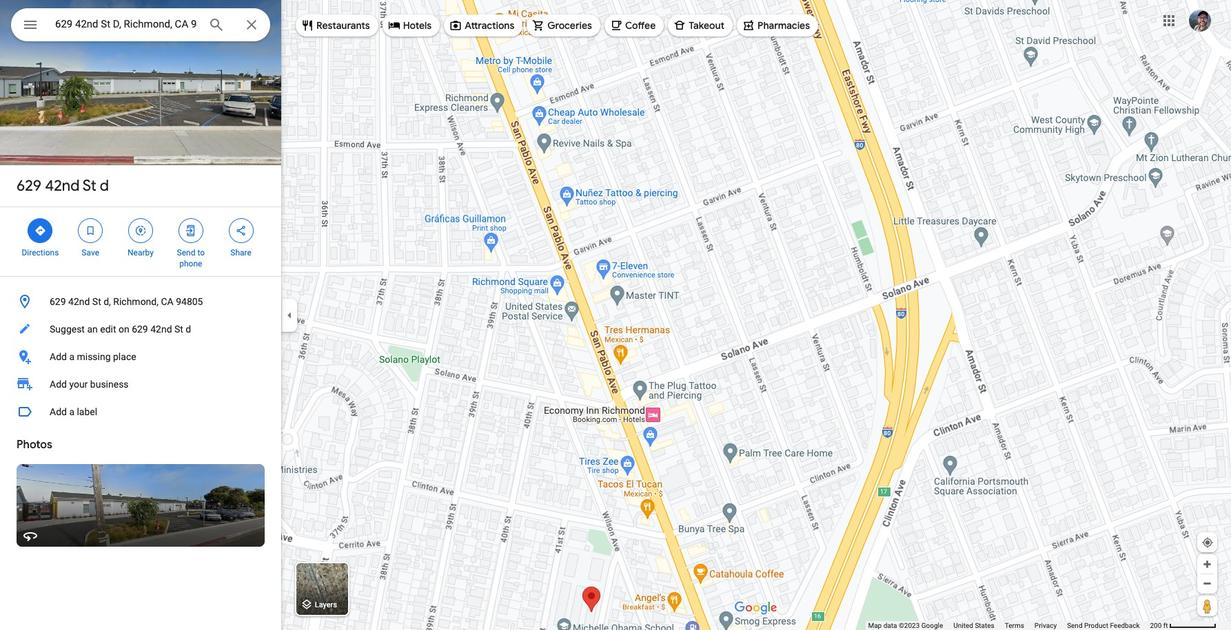 Task type: locate. For each thing, give the bounding box(es) containing it.
2 vertical spatial add
[[50, 407, 67, 418]]

1 a from the top
[[69, 352, 74, 363]]

42nd inside suggest an edit on 629 42nd st d button
[[150, 324, 172, 335]]

0 horizontal spatial d
[[100, 176, 109, 196]]

629 42nd st d, richmond, ca 94805 button
[[0, 288, 281, 316]]

footer containing map data ©2023 google
[[868, 622, 1150, 631]]

42nd left "d,"
[[68, 296, 90, 307]]

629 up suggest
[[50, 296, 66, 307]]

94805
[[176, 296, 203, 307]]

attractions button
[[444, 9, 523, 42]]

united states button
[[954, 622, 995, 631]]


[[22, 15, 39, 34]]

1 vertical spatial d
[[186, 324, 191, 335]]

send
[[177, 248, 195, 258], [1067, 623, 1083, 630]]

0 vertical spatial a
[[69, 352, 74, 363]]


[[134, 223, 147, 239]]

0 vertical spatial d
[[100, 176, 109, 196]]

0 vertical spatial st
[[83, 176, 96, 196]]

add your business link
[[0, 371, 281, 398]]

restaurants
[[316, 19, 370, 32]]

1 vertical spatial 629
[[50, 296, 66, 307]]

send for send product feedback
[[1067, 623, 1083, 630]]

2 add from the top
[[50, 379, 67, 390]]

1 vertical spatial a
[[69, 407, 74, 418]]

richmond,
[[113, 296, 159, 307]]

send up phone at the top left
[[177, 248, 195, 258]]

suggest
[[50, 324, 85, 335]]

hotels button
[[382, 9, 440, 42]]

privacy
[[1035, 623, 1057, 630]]

map
[[868, 623, 882, 630]]

st up 
[[83, 176, 96, 196]]

states
[[975, 623, 995, 630]]

united
[[954, 623, 973, 630]]

hotels
[[403, 19, 432, 32]]

200
[[1150, 623, 1162, 630]]

1 vertical spatial add
[[50, 379, 67, 390]]

2 vertical spatial st
[[174, 324, 183, 335]]

d down 94805
[[186, 324, 191, 335]]

on
[[119, 324, 129, 335]]

0 horizontal spatial send
[[177, 248, 195, 258]]

1 vertical spatial st
[[92, 296, 101, 307]]

add inside button
[[50, 352, 67, 363]]

1 horizontal spatial d
[[186, 324, 191, 335]]

1 vertical spatial send
[[1067, 623, 1083, 630]]

2 horizontal spatial 629
[[132, 324, 148, 335]]

None field
[[55, 16, 197, 32]]

629
[[17, 176, 41, 196], [50, 296, 66, 307], [132, 324, 148, 335]]

st for d,
[[92, 296, 101, 307]]

add inside button
[[50, 407, 67, 418]]

1 horizontal spatial send
[[1067, 623, 1083, 630]]

st down 94805
[[174, 324, 183, 335]]

save
[[82, 248, 99, 258]]

restaurants button
[[296, 9, 378, 42]]

actions for 629 42nd st d region
[[0, 208, 281, 276]]

a inside button
[[69, 352, 74, 363]]


[[185, 223, 197, 239]]

a inside button
[[69, 407, 74, 418]]

add left the label on the left bottom of the page
[[50, 407, 67, 418]]

send for send to phone
[[177, 248, 195, 258]]

ca
[[161, 296, 174, 307]]

add left the your
[[50, 379, 67, 390]]

label
[[77, 407, 97, 418]]

add down suggest
[[50, 352, 67, 363]]

zoom in image
[[1202, 560, 1213, 570]]

2 vertical spatial 42nd
[[150, 324, 172, 335]]

1 horizontal spatial 629
[[50, 296, 66, 307]]

footer
[[868, 622, 1150, 631]]

629 42nd st d main content
[[0, 0, 281, 631]]

add for add a missing place
[[50, 352, 67, 363]]

add for add your business
[[50, 379, 67, 390]]

42nd inside 629 42nd st d, richmond, ca 94805 button
[[68, 296, 90, 307]]

42nd down ca
[[150, 324, 172, 335]]

send left product
[[1067, 623, 1083, 630]]

629 right on
[[132, 324, 148, 335]]

d up actions for 629 42nd st d region
[[100, 176, 109, 196]]

42nd up 
[[45, 176, 80, 196]]

629 42nd st d
[[17, 176, 109, 196]]

takeout
[[689, 19, 725, 32]]

send inside button
[[1067, 623, 1083, 630]]

1 add from the top
[[50, 352, 67, 363]]

d
[[100, 176, 109, 196], [186, 324, 191, 335]]

coffee button
[[605, 9, 664, 42]]

collapse side panel image
[[282, 308, 297, 323]]

send to phone
[[177, 248, 205, 269]]

a
[[69, 352, 74, 363], [69, 407, 74, 418]]

42nd
[[45, 176, 80, 196], [68, 296, 90, 307], [150, 324, 172, 335]]

nearby
[[128, 248, 154, 258]]

629 up 
[[17, 176, 41, 196]]

an
[[87, 324, 98, 335]]

to
[[197, 248, 205, 258]]

0 vertical spatial 42nd
[[45, 176, 80, 196]]

0 vertical spatial send
[[177, 248, 195, 258]]

add a missing place button
[[0, 343, 281, 371]]

2 a from the top
[[69, 407, 74, 418]]

coffee
[[625, 19, 656, 32]]

42nd for d
[[45, 176, 80, 196]]

pharmacies button
[[737, 9, 818, 42]]

add
[[50, 352, 67, 363], [50, 379, 67, 390], [50, 407, 67, 418]]

google maps element
[[0, 0, 1231, 631]]

a left missing on the bottom of page
[[69, 352, 74, 363]]

1 vertical spatial 42nd
[[68, 296, 90, 307]]

0 vertical spatial 629
[[17, 176, 41, 196]]

st inside 629 42nd st d, richmond, ca 94805 button
[[92, 296, 101, 307]]

42nd for d,
[[68, 296, 90, 307]]

3 add from the top
[[50, 407, 67, 418]]

none field inside 629 42nd st d, richmond, ca 94805 field
[[55, 16, 197, 32]]

a for label
[[69, 407, 74, 418]]

add a label
[[50, 407, 97, 418]]

st
[[83, 176, 96, 196], [92, 296, 101, 307], [174, 324, 183, 335]]

a left the label on the left bottom of the page
[[69, 407, 74, 418]]

united states
[[954, 623, 995, 630]]

0 vertical spatial add
[[50, 352, 67, 363]]

send inside send to phone
[[177, 248, 195, 258]]

st left "d,"
[[92, 296, 101, 307]]

terms
[[1005, 623, 1024, 630]]

0 horizontal spatial 629
[[17, 176, 41, 196]]



Task type: vqa. For each thing, say whether or not it's contained in the screenshot.


Task type: describe. For each thing, give the bounding box(es) containing it.
groceries
[[548, 19, 592, 32]]

d inside button
[[186, 324, 191, 335]]

takeout button
[[668, 9, 733, 42]]

photos
[[17, 438, 52, 452]]

attractions
[[465, 19, 514, 32]]

layers
[[315, 601, 337, 610]]

map data ©2023 google
[[868, 623, 943, 630]]

google
[[922, 623, 943, 630]]

add for add a label
[[50, 407, 67, 418]]

200 ft
[[1150, 623, 1168, 630]]

pharmacies
[[758, 19, 810, 32]]

629 42nd st d, richmond, ca 94805
[[50, 296, 203, 307]]

feedback
[[1110, 623, 1140, 630]]

share
[[230, 248, 252, 258]]

privacy button
[[1035, 622, 1057, 631]]

©2023
[[899, 623, 920, 630]]


[[84, 223, 97, 239]]

629 for 629 42nd st d
[[17, 176, 41, 196]]

place
[[113, 352, 136, 363]]

 search field
[[11, 8, 270, 44]]

footer inside google maps 'element'
[[868, 622, 1150, 631]]


[[235, 223, 247, 239]]

st for d
[[83, 176, 96, 196]]

200 ft button
[[1150, 623, 1217, 630]]

terms button
[[1005, 622, 1024, 631]]

business
[[90, 379, 129, 390]]

zoom out image
[[1202, 579, 1213, 589]]

directions
[[22, 248, 59, 258]]

suggest an edit on 629 42nd st d button
[[0, 316, 281, 343]]

add a label button
[[0, 398, 281, 426]]

 button
[[11, 8, 50, 44]]

add your business
[[50, 379, 129, 390]]

629 for 629 42nd st d, richmond, ca 94805
[[50, 296, 66, 307]]


[[34, 223, 46, 239]]

ft
[[1164, 623, 1168, 630]]

send product feedback button
[[1067, 622, 1140, 631]]

show your location image
[[1202, 537, 1214, 549]]

suggest an edit on 629 42nd st d
[[50, 324, 191, 335]]

missing
[[77, 352, 111, 363]]

send product feedback
[[1067, 623, 1140, 630]]

2 vertical spatial 629
[[132, 324, 148, 335]]

show street view coverage image
[[1198, 596, 1218, 617]]

phone
[[179, 259, 202, 269]]

groceries button
[[527, 9, 600, 42]]

st inside suggest an edit on 629 42nd st d button
[[174, 324, 183, 335]]

your
[[69, 379, 88, 390]]

a for missing
[[69, 352, 74, 363]]

product
[[1084, 623, 1109, 630]]

629 42nd St D, Richmond, CA 94805 field
[[11, 8, 270, 41]]

google account: cj baylor  
(christian.baylor@adept.ai) image
[[1189, 9, 1211, 31]]

add a missing place
[[50, 352, 136, 363]]

data
[[884, 623, 897, 630]]

edit
[[100, 324, 116, 335]]

d,
[[104, 296, 111, 307]]



